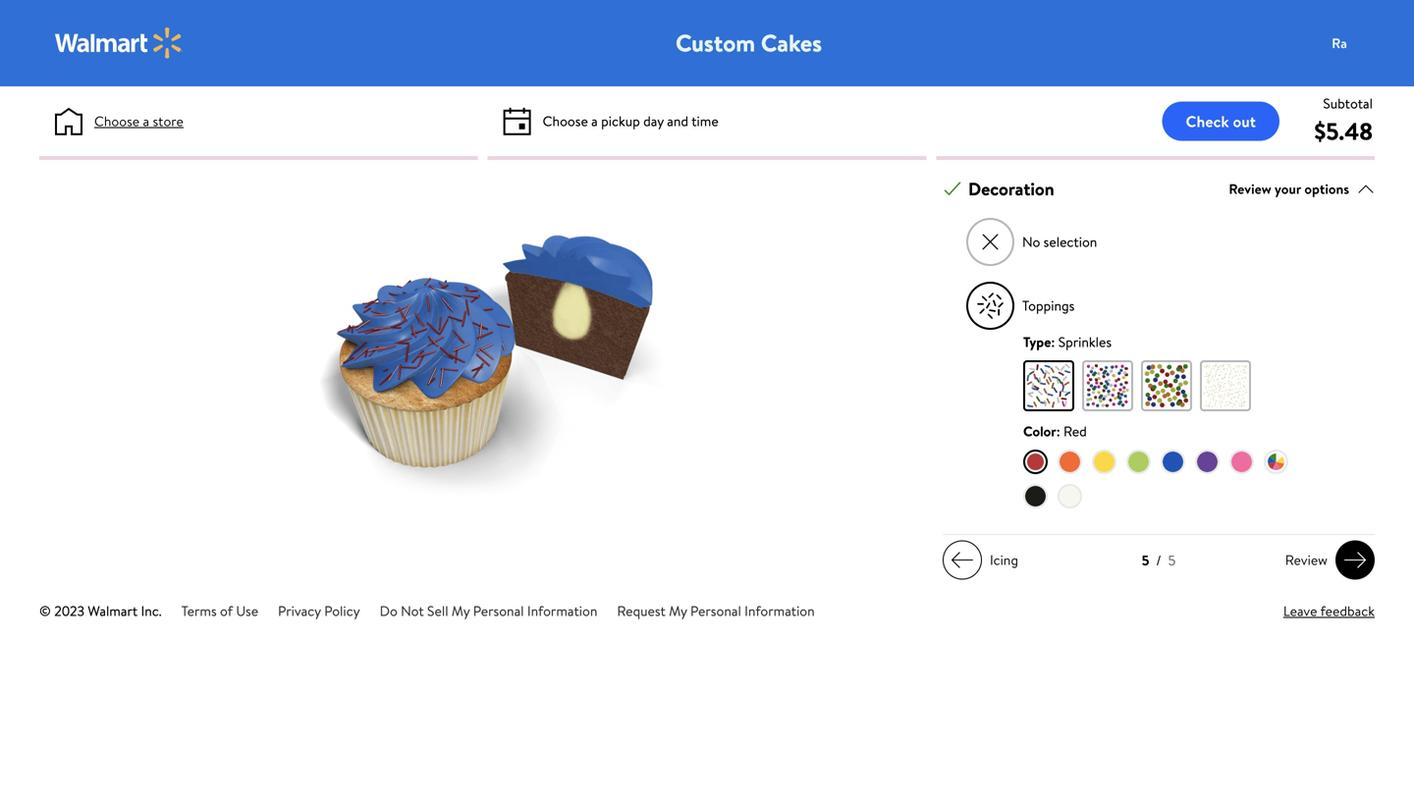 Task type: vqa. For each thing, say whether or not it's contained in the screenshot.
2023
yes



Task type: locate. For each thing, give the bounding box(es) containing it.
2 choose from the left
[[543, 112, 588, 131]]

type : sprinkles
[[1024, 333, 1112, 352]]

review for review your options
[[1230, 179, 1272, 199]]

0 vertical spatial :
[[1052, 333, 1056, 352]]

0 vertical spatial review
[[1230, 179, 1272, 199]]

© 2023 walmart inc.
[[39, 602, 162, 621]]

1 horizontal spatial my
[[669, 602, 687, 621]]

icon for continue arrow image left icing
[[951, 549, 975, 573]]

do not sell my personal information link
[[380, 602, 598, 621]]

custom
[[676, 27, 756, 59]]

personal
[[473, 602, 524, 621], [691, 602, 742, 621]]

information
[[528, 602, 598, 621], [745, 602, 815, 621]]

a left pickup
[[592, 112, 598, 131]]

personal right sell
[[473, 602, 524, 621]]

0 horizontal spatial review
[[1230, 179, 1272, 199]]

a for store
[[143, 112, 149, 131]]

icing
[[990, 551, 1019, 570]]

check out
[[1186, 111, 1257, 132]]

choose
[[94, 112, 140, 131], [543, 112, 588, 131]]

$5.48
[[1315, 115, 1374, 148]]

5
[[1142, 551, 1150, 571], [1169, 551, 1176, 571]]

privacy policy link
[[278, 602, 360, 621]]

5 left the / on the right bottom of the page
[[1142, 551, 1150, 571]]

1 vertical spatial :
[[1057, 422, 1061, 441]]

choose left pickup
[[543, 112, 588, 131]]

review link
[[1278, 541, 1376, 580]]

a
[[143, 112, 149, 131], [592, 112, 598, 131]]

of
[[220, 602, 233, 621]]

2023
[[54, 602, 85, 621]]

do
[[380, 602, 398, 621]]

color : red
[[1024, 422, 1088, 441]]

choose a store
[[94, 112, 184, 131]]

review inside the review your options 'element'
[[1230, 179, 1272, 199]]

review
[[1230, 179, 1272, 199], [1286, 551, 1328, 570]]

0 horizontal spatial icon for continue arrow image
[[951, 549, 975, 573]]

0 horizontal spatial my
[[452, 602, 470, 621]]

1 horizontal spatial icon for continue arrow image
[[1344, 549, 1368, 573]]

0 horizontal spatial information
[[528, 602, 598, 621]]

1 a from the left
[[143, 112, 149, 131]]

icing link
[[943, 541, 1027, 580]]

review up leave
[[1286, 551, 1328, 570]]

feedback
[[1321, 602, 1376, 621]]

:
[[1052, 333, 1056, 352], [1057, 422, 1061, 441]]

0 horizontal spatial choose
[[94, 112, 140, 131]]

0 horizontal spatial :
[[1052, 333, 1056, 352]]

1 horizontal spatial personal
[[691, 602, 742, 621]]

review inside review link
[[1286, 551, 1328, 570]]

1 vertical spatial review
[[1286, 551, 1328, 570]]

choose left store
[[94, 112, 140, 131]]

ok image
[[944, 180, 962, 198]]

2 my from the left
[[669, 602, 687, 621]]

choose for choose a store
[[94, 112, 140, 131]]

5 right the / on the right bottom of the page
[[1169, 551, 1176, 571]]

: left the "red"
[[1057, 422, 1061, 441]]

2 icon for continue arrow image from the left
[[1344, 549, 1368, 573]]

1 horizontal spatial choose
[[543, 112, 588, 131]]

1 horizontal spatial :
[[1057, 422, 1061, 441]]

privacy policy
[[278, 602, 360, 621]]

: for type
[[1052, 333, 1056, 352]]

1 5 from the left
[[1142, 551, 1150, 571]]

: left sprinkles
[[1052, 333, 1056, 352]]

1 choose from the left
[[94, 112, 140, 131]]

terms of use
[[181, 602, 258, 621]]

choose a store link
[[94, 111, 184, 132]]

leave feedback
[[1284, 602, 1376, 621]]

icon for continue arrow image inside icing link
[[951, 549, 975, 573]]

0 horizontal spatial personal
[[473, 602, 524, 621]]

0 horizontal spatial 5
[[1142, 551, 1150, 571]]

request my personal information
[[617, 602, 815, 621]]

remove image
[[980, 232, 1002, 253]]

not
[[401, 602, 424, 621]]

1 icon for continue arrow image from the left
[[951, 549, 975, 573]]

1 personal from the left
[[473, 602, 524, 621]]

selection
[[1044, 233, 1098, 252]]

1 horizontal spatial a
[[592, 112, 598, 131]]

terms
[[181, 602, 217, 621]]

options
[[1305, 179, 1350, 199]]

review left your
[[1230, 179, 1272, 199]]

request my personal information link
[[617, 602, 815, 621]]

a for pickup
[[592, 112, 598, 131]]

color
[[1024, 422, 1057, 441]]

my right request
[[669, 602, 687, 621]]

1 horizontal spatial review
[[1286, 551, 1328, 570]]

sprinkles
[[1059, 333, 1112, 352]]

no selection
[[1023, 233, 1098, 252]]

a left store
[[143, 112, 149, 131]]

my
[[452, 602, 470, 621], [669, 602, 687, 621]]

2 a from the left
[[592, 112, 598, 131]]

review your options
[[1230, 179, 1350, 199]]

my right sell
[[452, 602, 470, 621]]

time
[[692, 112, 719, 131]]

0 horizontal spatial a
[[143, 112, 149, 131]]

1 horizontal spatial information
[[745, 602, 815, 621]]

2 personal from the left
[[691, 602, 742, 621]]

ra
[[1333, 33, 1348, 52]]

1 horizontal spatial 5
[[1169, 551, 1176, 571]]

icon for continue arrow image up feedback
[[1344, 549, 1368, 573]]

personal right request
[[691, 602, 742, 621]]

icon for continue arrow image
[[951, 549, 975, 573], [1344, 549, 1368, 573]]

5 / 5
[[1142, 551, 1176, 571]]



Task type: describe. For each thing, give the bounding box(es) containing it.
subtotal
[[1324, 94, 1374, 113]]

review your options element
[[1230, 179, 1350, 200]]

icon for continue arrow image inside review link
[[1344, 549, 1368, 573]]

policy
[[324, 602, 360, 621]]

check
[[1186, 111, 1230, 132]]

1 my from the left
[[452, 602, 470, 621]]

red
[[1064, 422, 1088, 441]]

leave feedback button
[[1284, 601, 1376, 622]]

: for color
[[1057, 422, 1061, 441]]

privacy
[[278, 602, 321, 621]]

1 information from the left
[[528, 602, 598, 621]]

subtotal $5.48
[[1315, 94, 1374, 148]]

custom cakes
[[676, 27, 822, 59]]

use
[[236, 602, 258, 621]]

walmart
[[88, 602, 138, 621]]

terms of use link
[[181, 602, 258, 621]]

cakes
[[761, 27, 822, 59]]

your
[[1275, 179, 1302, 199]]

/
[[1157, 551, 1162, 571]]

2 5 from the left
[[1169, 551, 1176, 571]]

no
[[1023, 233, 1041, 252]]

check out button
[[1163, 102, 1280, 141]]

choose a pickup day and time
[[543, 112, 719, 131]]

back to walmart.com image
[[55, 28, 183, 59]]

day
[[644, 112, 664, 131]]

do not sell my personal information
[[380, 602, 598, 621]]

review your options link
[[1230, 176, 1376, 203]]

decoration
[[969, 177, 1055, 202]]

sell
[[427, 602, 449, 621]]

out
[[1234, 111, 1257, 132]]

request
[[617, 602, 666, 621]]

leave
[[1284, 602, 1318, 621]]

pickup
[[601, 112, 640, 131]]

ra button
[[1321, 24, 1399, 63]]

toppings
[[1023, 296, 1075, 316]]

inc.
[[141, 602, 162, 621]]

type
[[1024, 333, 1052, 352]]

choose for choose a pickup day and time
[[543, 112, 588, 131]]

©
[[39, 602, 51, 621]]

up arrow image
[[1358, 180, 1376, 198]]

store
[[153, 112, 184, 131]]

and
[[667, 112, 689, 131]]

2 information from the left
[[745, 602, 815, 621]]

review for review
[[1286, 551, 1328, 570]]



